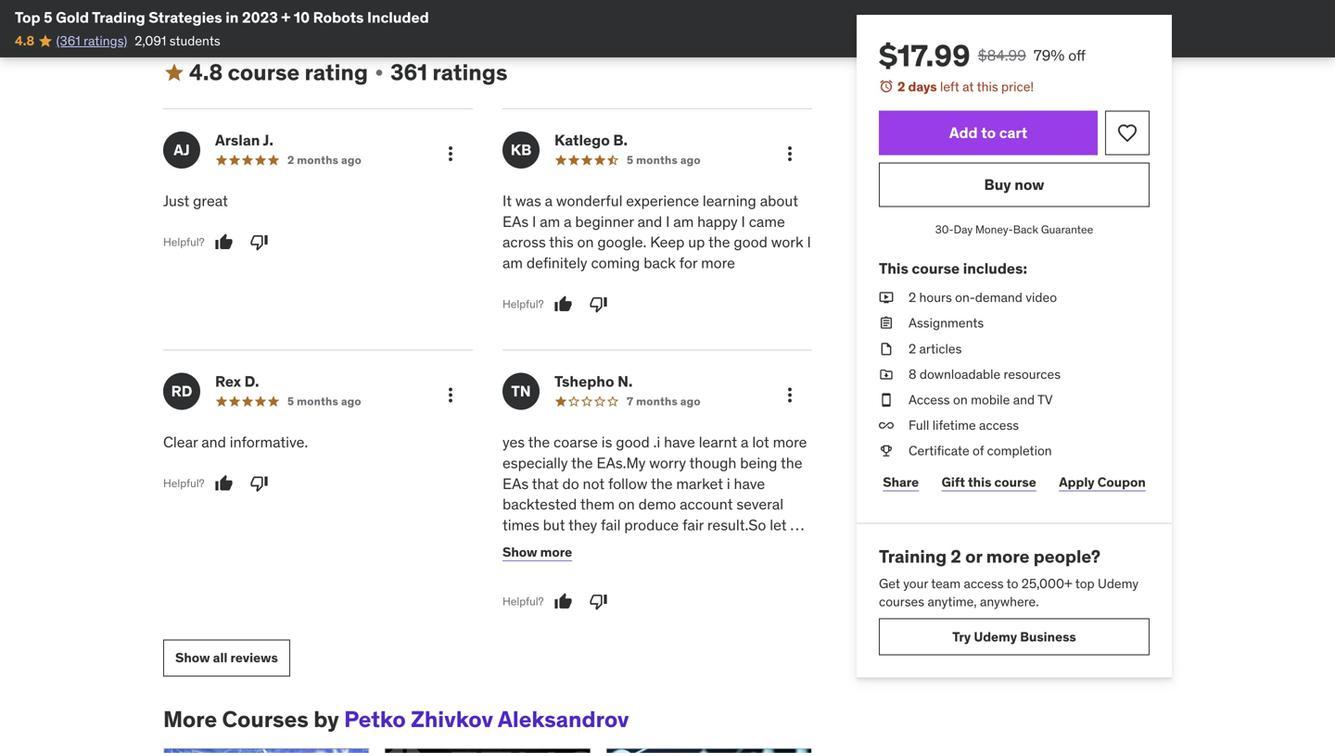 Task type: locate. For each thing, give the bounding box(es) containing it.
more right for
[[701, 254, 735, 273]]

rating
[[305, 59, 368, 86]]

xsmall image left access
[[879, 391, 894, 410]]

am down was
[[540, 212, 560, 231]]

a down wonderful
[[564, 212, 572, 231]]

show left all
[[175, 650, 210, 667]]

4.8 down top
[[15, 32, 34, 49]]

0 horizontal spatial udemy
[[974, 629, 1017, 646]]

people?
[[1034, 546, 1101, 568]]

2,091 students
[[135, 32, 220, 49]]

1 horizontal spatial course
[[912, 259, 960, 278]]

0 vertical spatial have
[[664, 433, 695, 452]]

0 horizontal spatial show
[[175, 650, 210, 667]]

eas down especially
[[503, 475, 529, 494]]

0 horizontal spatial 5 months ago
[[287, 395, 362, 409]]

months right 7
[[636, 395, 678, 409]]

articles
[[920, 341, 962, 357]]

gift this course
[[942, 474, 1037, 491]]

ago
[[341, 153, 362, 167], [681, 153, 701, 167], [341, 395, 362, 409], [681, 395, 701, 409]]

2 horizontal spatial course
[[995, 474, 1037, 491]]

access
[[979, 417, 1019, 434], [964, 576, 1004, 593]]

reviews
[[230, 650, 278, 667]]

access inside 'training 2 or more people? get your team access to 25,000+ top udemy courses anytime, anywhere.'
[[964, 576, 1004, 593]]

and down experience
[[638, 212, 662, 231]]

all
[[213, 650, 228, 667]]

is
[[602, 433, 612, 452]]

clear
[[163, 433, 198, 452]]

3 xsmall image from the top
[[879, 417, 894, 435]]

0 horizontal spatial 4.8
[[15, 32, 34, 49]]

included
[[367, 8, 429, 27]]

xsmall image for access
[[879, 391, 894, 410]]

0 horizontal spatial about
[[529, 537, 568, 556]]

show all reviews button
[[163, 640, 290, 678]]

to left the cart
[[981, 123, 996, 142]]

2 eas from the top
[[503, 475, 529, 494]]

show for aj
[[503, 545, 537, 561]]

arslan j.
[[215, 131, 273, 150]]

i down though
[[727, 475, 731, 494]]

let
[[770, 516, 787, 535]]

have down being
[[734, 475, 765, 494]]

helpful?
[[163, 235, 205, 249], [503, 297, 544, 312], [163, 477, 205, 491], [503, 595, 544, 609]]

1 xsmall image from the top
[[879, 315, 894, 333]]

top
[[15, 8, 40, 27]]

course up the hours
[[912, 259, 960, 278]]

additional actions for review by rex d. image
[[440, 384, 462, 407]]

fair
[[683, 516, 704, 535]]

0 vertical spatial good
[[734, 233, 768, 252]]

more right lot
[[773, 433, 807, 452]]

2 vertical spatial xsmall image
[[879, 417, 894, 435]]

price!
[[1002, 78, 1034, 95]]

udemy inside 'training 2 or more people? get your team access to 25,000+ top udemy courses anytime, anywhere.'
[[1098, 576, 1139, 593]]

them
[[580, 495, 615, 514]]

show for 30-day money-back guarantee
[[175, 650, 210, 667]]

back
[[644, 254, 676, 273]]

0 vertical spatial udemy
[[1098, 576, 1139, 593]]

about down but
[[529, 537, 568, 556]]

xsmall image up share
[[879, 443, 894, 461]]

have
[[664, 433, 695, 452], [734, 475, 765, 494]]

the inside the it was a wonderful experience learning about eas i am a beginner and i am happy i came across this on google. keep up the good work i am definitely coming back for more
[[709, 233, 730, 252]]

this up definitely
[[549, 233, 574, 252]]

completion
[[987, 443, 1052, 460]]

helpful? left undo mark review by katlego b. as helpful icon
[[503, 297, 544, 312]]

rex
[[215, 372, 241, 391]]

1 horizontal spatial a
[[564, 212, 572, 231]]

to up anywhere.
[[1007, 576, 1019, 593]]

8
[[909, 366, 917, 383]]

on down 'downloadable'
[[953, 392, 968, 408]]

eas down it in the top left of the page
[[503, 212, 529, 231]]

course for this
[[912, 259, 960, 278]]

0 vertical spatial 5 months ago
[[627, 153, 701, 167]]

2 horizontal spatial on
[[953, 392, 968, 408]]

2 horizontal spatial am
[[674, 212, 694, 231]]

and inside the it was a wonderful experience learning about eas i am a beginner and i am happy i came across this on google. keep up the good work i am definitely coming back for more
[[638, 212, 662, 231]]

kb
[[511, 140, 532, 159]]

about
[[760, 191, 798, 210], [529, 537, 568, 556]]

0 vertical spatial on
[[577, 233, 594, 252]]

courses
[[879, 594, 925, 611]]

learning
[[703, 191, 757, 210]]

this right at
[[977, 78, 999, 95]]

get
[[879, 576, 900, 593]]

apply
[[1059, 474, 1095, 491]]

alarm image
[[879, 79, 894, 94]]

0 horizontal spatial have
[[664, 433, 695, 452]]

i
[[727, 475, 731, 494], [668, 537, 672, 556]]

and down fail
[[592, 537, 617, 556]]

2 months ago
[[287, 153, 362, 167]]

xsmall image left 361
[[372, 65, 387, 80]]

$17.99 $84.99 79% off
[[879, 37, 1086, 74]]

2
[[898, 78, 906, 95], [287, 153, 294, 167], [909, 289, 916, 306], [909, 341, 916, 357], [951, 546, 962, 568]]

downloadable
[[920, 366, 1001, 383]]

anytime,
[[928, 594, 977, 611]]

1 eas from the top
[[503, 212, 529, 231]]

1 vertical spatial a
[[564, 212, 572, 231]]

xsmall image for 8
[[879, 366, 894, 384]]

to inside button
[[981, 123, 996, 142]]

0 vertical spatial 4.8
[[15, 32, 34, 49]]

2 hours on-demand video
[[909, 289, 1057, 306]]

2 for 2 hours on-demand video
[[909, 289, 916, 306]]

strategies
[[149, 8, 222, 27]]

access down the or
[[964, 576, 1004, 593]]

7 months ago
[[627, 395, 701, 409]]

about inside the it was a wonderful experience learning about eas i am a beginner and i am happy i came across this on google. keep up the good work i am definitely coming back for more
[[760, 191, 798, 210]]

additional actions for review by arslan j. image
[[440, 143, 462, 165]]

try udemy business link
[[879, 619, 1150, 656]]

4.8 right medium icon
[[189, 59, 223, 86]]

xsmall image left 8
[[879, 366, 894, 384]]

eas
[[503, 212, 529, 231], [503, 475, 529, 494]]

adjust
[[675, 537, 716, 556]]

share
[[883, 474, 919, 491]]

anywhere.
[[980, 594, 1039, 611]]

0 horizontal spatial i
[[668, 537, 672, 556]]

1 horizontal spatial 4.8
[[189, 59, 223, 86]]

xsmall image
[[372, 65, 387, 80], [879, 289, 894, 307], [879, 366, 894, 384], [879, 391, 894, 410], [879, 443, 894, 461]]

to inside 'training 2 or more people? get your team access to 25,000+ top udemy courses anytime, anywhere.'
[[1007, 576, 1019, 593]]

0 horizontal spatial course
[[228, 59, 300, 86]]

0 horizontal spatial to
[[981, 123, 996, 142]]

undo mark review by rex d. as helpful image
[[215, 475, 233, 493]]

5 right top
[[44, 8, 52, 27]]

show inside button
[[175, 650, 210, 667]]

1 vertical spatial course
[[912, 259, 960, 278]]

course down completion
[[995, 474, 1037, 491]]

0 vertical spatial eas
[[503, 212, 529, 231]]

1 horizontal spatial on
[[618, 495, 635, 514]]

5 months ago up experience
[[627, 153, 701, 167]]

2 horizontal spatial 5
[[627, 153, 634, 167]]

top
[[1076, 576, 1095, 593]]

off
[[1069, 46, 1086, 65]]

fail
[[601, 516, 621, 535]]

0 vertical spatial i
[[727, 475, 731, 494]]

mark review by katlego b. as unhelpful image
[[589, 295, 608, 314]]

a left lot
[[741, 433, 749, 452]]

5 for clear and informative.
[[287, 395, 294, 409]]

months up experience
[[636, 153, 678, 167]]

1 horizontal spatial to
[[1007, 576, 1019, 593]]

wishlist image
[[1117, 122, 1139, 144]]

1 vertical spatial have
[[734, 475, 765, 494]]

and inside 'so let me ask about tp and sl  can i adjust them.'
[[592, 537, 617, 556]]

add to cart button
[[879, 111, 1098, 155]]

1 vertical spatial udemy
[[974, 629, 1017, 646]]

1 vertical spatial 5 months ago
[[287, 395, 362, 409]]

show down "times"
[[503, 545, 537, 561]]

the
[[709, 233, 730, 252], [528, 433, 550, 452], [571, 454, 593, 473], [781, 454, 803, 473], [651, 475, 673, 494]]

on down beginner
[[577, 233, 594, 252]]

1 vertical spatial 4.8
[[189, 59, 223, 86]]

i inside the yes the coarse is good .i have learnt a lot more especially the eas.my worry though being the eas  that do not  follow the market i have backtested them on demo account several times but they fail produce fair result.
[[727, 475, 731, 494]]

1 horizontal spatial i
[[727, 475, 731, 494]]

months for n.
[[636, 395, 678, 409]]

helpful? left undo mark review by arslan j. as helpful image
[[163, 235, 205, 249]]

months
[[297, 153, 339, 167], [636, 153, 678, 167], [297, 395, 338, 409], [636, 395, 678, 409]]

5 down b. on the top
[[627, 153, 634, 167]]

1 vertical spatial about
[[529, 537, 568, 556]]

tshepho n.
[[555, 372, 633, 391]]

5 months ago up informative.
[[287, 395, 362, 409]]

2 vertical spatial 5
[[287, 395, 294, 409]]

1 horizontal spatial 5 months ago
[[627, 153, 701, 167]]

undo mark review by arslan j. as helpful image
[[215, 233, 233, 252]]

1 horizontal spatial show
[[503, 545, 537, 561]]

was
[[516, 191, 541, 210]]

udemy right try
[[974, 629, 1017, 646]]

1 horizontal spatial good
[[734, 233, 768, 252]]

course down 2023
[[228, 59, 300, 86]]

on inside the yes the coarse is good .i have learnt a lot more especially the eas.my worry though being the eas  that do not  follow the market i have backtested them on demo account several times but they fail produce fair result.
[[618, 495, 635, 514]]

udemy right top
[[1098, 576, 1139, 593]]

1 vertical spatial on
[[953, 392, 968, 408]]

and right clear
[[201, 433, 226, 452]]

5 for it was a wonderful experience learning about eas i am a beginner and i am happy i came across this on google. keep up the good work i am definitely coming back for more
[[627, 153, 634, 167]]

full lifetime access
[[909, 417, 1019, 434]]

30-day money-back guarantee
[[936, 223, 1094, 237]]

more right the or
[[987, 546, 1030, 568]]

in
[[226, 8, 239, 27]]

show inside button
[[503, 545, 537, 561]]

j.
[[263, 131, 273, 150]]

xsmall image down "this"
[[879, 315, 894, 333]]

361
[[390, 59, 428, 86]]

0 vertical spatial a
[[545, 191, 553, 210]]

produce
[[624, 516, 679, 535]]

1 horizontal spatial about
[[760, 191, 798, 210]]

have right .i
[[664, 433, 695, 452]]

2 vertical spatial on
[[618, 495, 635, 514]]

just
[[163, 191, 189, 210]]

0 horizontal spatial good
[[616, 433, 650, 452]]

0 vertical spatial xsmall image
[[879, 315, 894, 333]]

experience
[[626, 191, 699, 210]]

this right 'gift'
[[968, 474, 992, 491]]

the down coarse
[[571, 454, 593, 473]]

xsmall image down "this"
[[879, 289, 894, 307]]

0 horizontal spatial on
[[577, 233, 594, 252]]

1 vertical spatial 5
[[627, 153, 634, 167]]

good up the eas.my on the bottom of page
[[616, 433, 650, 452]]

am down across
[[503, 254, 523, 273]]

ago for b.
[[681, 153, 701, 167]]

1 vertical spatial xsmall image
[[879, 340, 894, 358]]

helpful? left undo mark review by tshepho n. as helpful image
[[503, 595, 544, 609]]

xsmall image left 2 articles
[[879, 340, 894, 358]]

i left came
[[742, 212, 746, 231]]

1 vertical spatial to
[[1007, 576, 1019, 593]]

video
[[1026, 289, 1057, 306]]

79%
[[1034, 46, 1065, 65]]

xsmall image for 2
[[879, 289, 894, 307]]

market
[[676, 475, 723, 494]]

more down but
[[540, 545, 572, 561]]

5 months ago for katlego b.
[[627, 153, 701, 167]]

trading
[[92, 8, 145, 27]]

months for b.
[[636, 153, 678, 167]]

result.
[[708, 516, 749, 535]]

1 horizontal spatial 5
[[287, 395, 294, 409]]

1 vertical spatial good
[[616, 433, 650, 452]]

petko
[[344, 706, 406, 734]]

xsmall image left full
[[879, 417, 894, 435]]

1 vertical spatial eas
[[503, 475, 529, 494]]

good down came
[[734, 233, 768, 252]]

access down mobile
[[979, 417, 1019, 434]]

months for j.
[[297, 153, 339, 167]]

xsmall image
[[879, 315, 894, 333], [879, 340, 894, 358], [879, 417, 894, 435]]

1 vertical spatial i
[[668, 537, 672, 556]]

i right can
[[668, 537, 672, 556]]

1 vertical spatial this
[[549, 233, 574, 252]]

am
[[540, 212, 560, 231], [674, 212, 694, 231], [503, 254, 523, 273]]

on down the follow
[[618, 495, 635, 514]]

2 xsmall image from the top
[[879, 340, 894, 358]]

months down rating
[[297, 153, 339, 167]]

medium image
[[163, 62, 185, 84]]

about up came
[[760, 191, 798, 210]]

cart
[[999, 123, 1028, 142]]

n.
[[618, 372, 633, 391]]

am up up
[[674, 212, 694, 231]]

2 vertical spatial a
[[741, 433, 749, 452]]

0 vertical spatial to
[[981, 123, 996, 142]]

(361
[[56, 32, 80, 49]]

0 vertical spatial course
[[228, 59, 300, 86]]

5 up informative.
[[287, 395, 294, 409]]

1 horizontal spatial udemy
[[1098, 576, 1139, 593]]

2 horizontal spatial a
[[741, 433, 749, 452]]

on inside the it was a wonderful experience learning about eas i am a beginner and i am happy i came across this on google. keep up the good work i am definitely coming back for more
[[577, 233, 594, 252]]

2 inside 'training 2 or more people? get your team access to 25,000+ top udemy courses anytime, anywhere.'
[[951, 546, 962, 568]]

a right was
[[545, 191, 553, 210]]

of
[[973, 443, 984, 460]]

course
[[228, 59, 300, 86], [912, 259, 960, 278], [995, 474, 1037, 491]]

1 vertical spatial access
[[964, 576, 1004, 593]]

just great
[[163, 191, 228, 210]]

top 5 gold trading strategies in 2023 + 10 robots included
[[15, 8, 429, 27]]

1 horizontal spatial have
[[734, 475, 765, 494]]

0 vertical spatial access
[[979, 417, 1019, 434]]

and left tv
[[1013, 392, 1035, 408]]

0 vertical spatial about
[[760, 191, 798, 210]]

months up informative.
[[297, 395, 338, 409]]

i right work
[[807, 233, 811, 252]]

arslan
[[215, 131, 260, 150]]

0 vertical spatial 5
[[44, 8, 52, 27]]

1 vertical spatial show
[[175, 650, 210, 667]]

a inside the yes the coarse is good .i have learnt a lot more especially the eas.my worry though being the eas  that do not  follow the market i have backtested them on demo account several times but they fail produce fair result.
[[741, 433, 749, 452]]

0 vertical spatial show
[[503, 545, 537, 561]]

30-
[[936, 223, 954, 237]]

helpful? left the undo mark review by rex d. as helpful image at the left of the page
[[163, 477, 205, 491]]

2 vertical spatial course
[[995, 474, 1037, 491]]

the down happy
[[709, 233, 730, 252]]



Task type: describe. For each thing, give the bounding box(es) containing it.
work
[[771, 233, 804, 252]]

coupon
[[1098, 474, 1146, 491]]

tp
[[571, 537, 588, 556]]

more inside button
[[540, 545, 572, 561]]

25,000+
[[1022, 576, 1073, 593]]

at
[[963, 78, 974, 95]]

(361 ratings)
[[56, 32, 127, 49]]

rex d.
[[215, 372, 259, 391]]

hours
[[920, 289, 952, 306]]

0 horizontal spatial a
[[545, 191, 553, 210]]

they
[[569, 516, 597, 535]]

eas inside the it was a wonderful experience learning about eas i am a beginner and i am happy i came across this on google. keep up the good work i am definitely coming back for more
[[503, 212, 529, 231]]

access
[[909, 392, 950, 408]]

7
[[627, 395, 634, 409]]

about inside 'so let me ask about tp and sl  can i adjust them.'
[[529, 537, 568, 556]]

show more
[[503, 545, 572, 561]]

4.8 course rating
[[189, 59, 368, 86]]

gold
[[56, 8, 89, 27]]

lot
[[752, 433, 770, 452]]

days
[[908, 78, 937, 95]]

beginner
[[575, 212, 634, 231]]

udemy inside try udemy business link
[[974, 629, 1017, 646]]

ratings
[[433, 59, 508, 86]]

clear and informative.
[[163, 433, 308, 452]]

i inside 'so let me ask about tp and sl  can i adjust them.'
[[668, 537, 672, 556]]

came
[[749, 212, 785, 231]]

coarse
[[554, 433, 598, 452]]

mark review by arslan j. as unhelpful image
[[250, 233, 269, 252]]

i down was
[[532, 212, 536, 231]]

robots
[[313, 8, 364, 27]]

0 horizontal spatial 5
[[44, 8, 52, 27]]

more inside 'training 2 or more people? get your team access to 25,000+ top udemy courses anytime, anywhere.'
[[987, 546, 1030, 568]]

team
[[931, 576, 961, 593]]

months for d.
[[297, 395, 338, 409]]

worry
[[649, 454, 686, 473]]

helpful? for just great
[[163, 235, 205, 249]]

certificate of completion
[[909, 443, 1052, 460]]

more inside the it was a wonderful experience learning about eas i am a beginner and i am happy i came across this on google. keep up the good work i am definitely coming back for more
[[701, 254, 735, 273]]

the up especially
[[528, 433, 550, 452]]

xsmall image for assignments
[[879, 315, 894, 333]]

follow
[[608, 475, 648, 494]]

0 horizontal spatial am
[[503, 254, 523, 273]]

more inside the yes the coarse is good .i have learnt a lot more especially the eas.my worry though being the eas  that do not  follow the market i have backtested them on demo account several times but they fail produce fair result.
[[773, 433, 807, 452]]

additional actions for review by katlego b. image
[[779, 143, 801, 165]]

2 for 2 days left at this price!
[[898, 78, 906, 95]]

it was a wonderful experience learning about eas i am a beginner and i am happy i came across this on google. keep up the good work i am definitely coming back for more
[[503, 191, 811, 273]]

2,091
[[135, 32, 166, 49]]

d.
[[244, 372, 259, 391]]

show all reviews
[[175, 650, 278, 667]]

mobile
[[971, 392, 1010, 408]]

xsmall image for 2 articles
[[879, 340, 894, 358]]

though
[[690, 454, 737, 473]]

eas inside the yes the coarse is good .i have learnt a lot more especially the eas.my worry though being the eas  that do not  follow the market i have backtested them on demo account several times but they fail produce fair result.
[[503, 475, 529, 494]]

back
[[1013, 223, 1039, 237]]

good inside the it was a wonderful experience learning about eas i am a beginner and i am happy i came across this on google. keep up the good work i am definitely coming back for more
[[734, 233, 768, 252]]

0 vertical spatial this
[[977, 78, 999, 95]]

1 horizontal spatial am
[[540, 212, 560, 231]]

good inside the yes the coarse is good .i have learnt a lot more especially the eas.my worry though being the eas  that do not  follow the market i have backtested them on demo account several times but they fail produce fair result.
[[616, 433, 650, 452]]

361 ratings
[[390, 59, 508, 86]]

add to cart
[[950, 123, 1028, 142]]

full
[[909, 417, 930, 434]]

several
[[737, 495, 784, 514]]

this course includes:
[[879, 259, 1028, 278]]

10
[[294, 8, 310, 27]]

ratings)
[[84, 32, 127, 49]]

the right being
[[781, 454, 803, 473]]

it
[[503, 191, 512, 210]]

mark review by rex d. as unhelpful image
[[250, 475, 269, 493]]

but
[[543, 516, 565, 535]]

.i
[[653, 433, 661, 452]]

try udemy business
[[953, 629, 1077, 646]]

mark review by tshepho n. as unhelpful image
[[589, 593, 608, 612]]

money-
[[976, 223, 1013, 237]]

so
[[749, 516, 766, 535]]

the up demo
[[651, 475, 673, 494]]

2 for 2 months ago
[[287, 153, 294, 167]]

course for 4.8
[[228, 59, 300, 86]]

ago for n.
[[681, 395, 701, 409]]

b.
[[613, 131, 628, 150]]

apply coupon
[[1059, 474, 1146, 491]]

for
[[679, 254, 698, 273]]

5 months ago for rex d.
[[287, 395, 362, 409]]

4.8 for 4.8
[[15, 32, 34, 49]]

4.8 for 4.8 course rating
[[189, 59, 223, 86]]

i up the keep
[[666, 212, 670, 231]]

ask
[[503, 537, 526, 556]]

this
[[879, 259, 909, 278]]

xsmall image for full lifetime access
[[879, 417, 894, 435]]

2 articles
[[909, 341, 962, 357]]

this inside the it was a wonderful experience learning about eas i am a beginner and i am happy i came across this on google. keep up the good work i am definitely coming back for more
[[549, 233, 574, 252]]

share button
[[879, 464, 923, 501]]

try
[[953, 629, 971, 646]]

2023
[[242, 8, 278, 27]]

katlego
[[555, 131, 610, 150]]

definitely
[[527, 254, 588, 273]]

students
[[169, 32, 220, 49]]

helpful? for clear and informative.
[[163, 477, 205, 491]]

that
[[532, 475, 559, 494]]

petko zhivkov aleksandrov link
[[344, 706, 629, 734]]

learnt
[[699, 433, 737, 452]]

2 for 2 articles
[[909, 341, 916, 357]]

google.
[[598, 233, 647, 252]]

ago for d.
[[341, 395, 362, 409]]

backtested
[[503, 495, 577, 514]]

2 vertical spatial this
[[968, 474, 992, 491]]

times
[[503, 516, 540, 535]]

keep
[[650, 233, 685, 252]]

sl
[[620, 537, 637, 556]]

ago for j.
[[341, 153, 362, 167]]

helpful? for it was a wonderful experience learning about eas i am a beginner and i am happy i came across this on google. keep up the good work i am definitely coming back for more
[[503, 297, 544, 312]]

undo mark review by katlego b. as helpful image
[[554, 295, 573, 314]]

training 2 or more people? get your team access to 25,000+ top udemy courses anytime, anywhere.
[[879, 546, 1139, 611]]

undo mark review by tshepho n. as helpful image
[[554, 593, 573, 612]]

xsmall image for certificate
[[879, 443, 894, 461]]

add
[[950, 123, 978, 142]]

not
[[583, 475, 605, 494]]

me
[[790, 516, 811, 535]]

additional actions for review by tshepho n. image
[[779, 384, 801, 407]]

apply coupon button
[[1055, 464, 1150, 501]]

account
[[680, 495, 733, 514]]

coming
[[591, 254, 640, 273]]

courses
[[222, 706, 309, 734]]



Task type: vqa. For each thing, say whether or not it's contained in the screenshot.
the top course
yes



